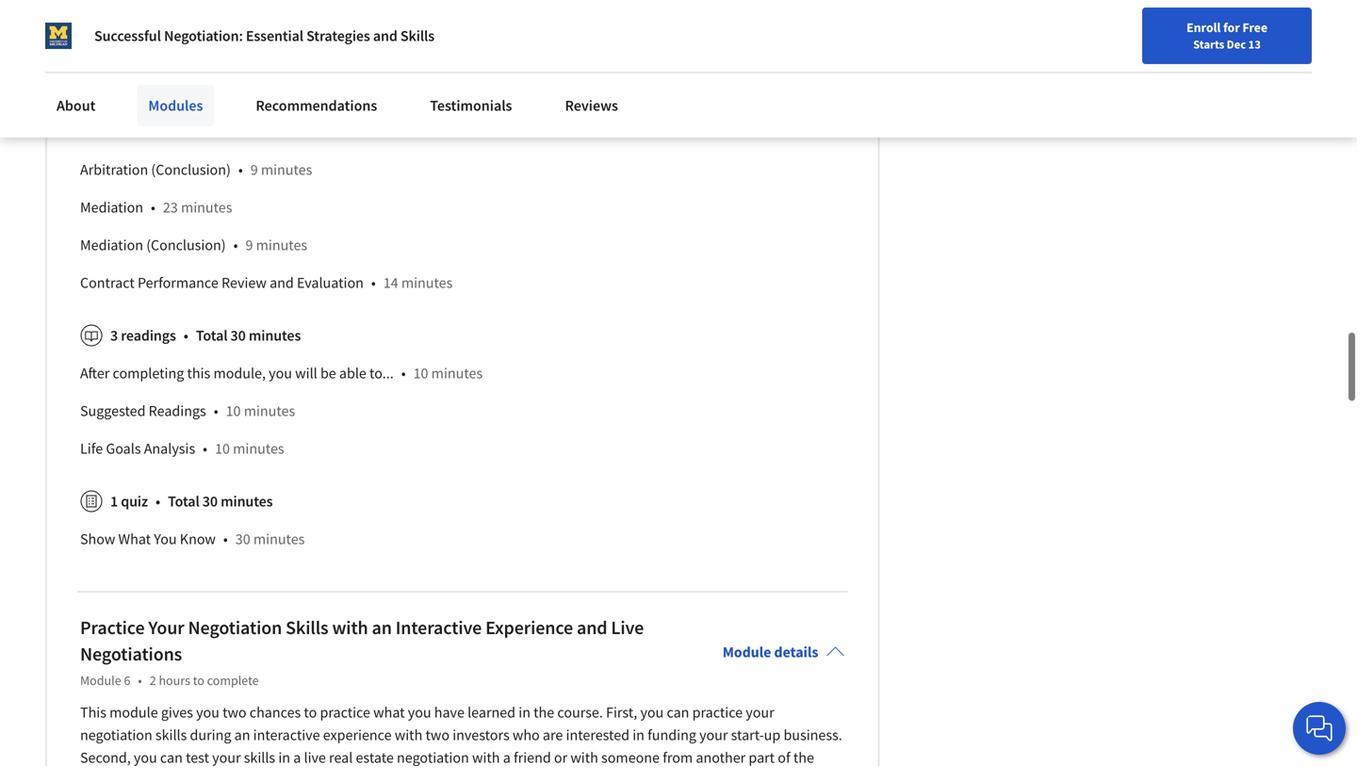 Task type: vqa. For each thing, say whether or not it's contained in the screenshot.
experience
yes



Task type: locate. For each thing, give the bounding box(es) containing it.
negotiation up second,
[[80, 726, 152, 745]]

university of michigan image
[[45, 23, 72, 49]]

1 vertical spatial 30
[[203, 492, 218, 511]]

9 for mediation (conclusion)
[[246, 236, 253, 255]]

practice
[[320, 704, 370, 722], [693, 704, 743, 722]]

1 vertical spatial 9
[[251, 160, 258, 179]]

10 down suggested readings • 10 minutes
[[215, 440, 230, 458]]

1 horizontal spatial a
[[503, 749, 511, 767]]

9 for arbitration (conclusion)
[[251, 160, 258, 179]]

23
[[163, 198, 178, 217]]

(conclusion) down 20
[[151, 160, 231, 179]]

30
[[231, 326, 246, 345], [203, 492, 218, 511], [236, 530, 251, 549]]

1 vertical spatial 10
[[226, 402, 241, 421]]

mediation up contract
[[80, 236, 143, 255]]

None search field
[[269, 12, 580, 49]]

skills right strategies
[[401, 26, 435, 45]]

you
[[269, 364, 292, 383], [196, 704, 220, 722], [408, 704, 431, 722], [641, 704, 664, 722], [134, 749, 157, 767]]

9 up arbitration • 20 minutes
[[163, 85, 170, 104]]

1 horizontal spatial in
[[519, 704, 531, 722]]

0 vertical spatial to
[[193, 672, 204, 689]]

arbitration
[[80, 123, 148, 142], [80, 160, 148, 179]]

0 vertical spatial your
[[746, 704, 775, 722]]

in
[[519, 704, 531, 722], [633, 726, 645, 745], [278, 749, 290, 767]]

0 vertical spatial skills
[[401, 26, 435, 45]]

minutes right to...
[[432, 364, 483, 383]]

0 vertical spatial skills
[[155, 726, 187, 745]]

1 horizontal spatial can
[[667, 704, 690, 722]]

course.
[[558, 704, 603, 722]]

your
[[148, 616, 184, 640]]

in down interactive
[[278, 749, 290, 767]]

a
[[293, 749, 301, 767], [503, 749, 511, 767]]

an left interactive
[[372, 616, 392, 640]]

1 horizontal spatial skills
[[244, 749, 275, 767]]

arbitration up mediation • 23 minutes
[[80, 160, 148, 179]]

9 up review
[[246, 236, 253, 255]]

what
[[374, 704, 405, 722]]

minutes
[[173, 85, 224, 104], [186, 123, 237, 142], [261, 160, 312, 179], [181, 198, 232, 217], [256, 236, 307, 255], [402, 274, 453, 292], [249, 326, 301, 345], [432, 364, 483, 383], [244, 402, 295, 421], [233, 440, 284, 458], [221, 492, 273, 511], [254, 530, 305, 549]]

details
[[774, 643, 819, 662]]

to up interactive
[[304, 704, 317, 722]]

two
[[223, 704, 247, 722], [426, 726, 450, 745]]

complete
[[207, 672, 259, 689]]

adr tools • 9 minutes
[[80, 85, 224, 104]]

arbitration down "tools"
[[80, 123, 148, 142]]

to
[[193, 672, 204, 689], [304, 704, 317, 722]]

coursera image
[[23, 15, 142, 45]]

suggested readings • 10 minutes
[[80, 402, 295, 421]]

this module gives you two chances to practice what you have learned in the course.  first, you can practice your negotiation skills during an interactive experience with two investors who are interested in funding your start-up business. second, you can test your skills in a live real estate negotiation with a friend or with someone from another part of t
[[80, 704, 843, 767]]

0 vertical spatial and
[[373, 26, 398, 45]]

0 vertical spatial mediation
[[80, 198, 143, 217]]

0 vertical spatial 9
[[163, 85, 170, 104]]

9 down 'recommendations' link
[[251, 160, 258, 179]]

1 arbitration from the top
[[80, 123, 148, 142]]

starts
[[1194, 37, 1225, 52]]

0 vertical spatial arbitration
[[80, 123, 148, 142]]

0 vertical spatial 10
[[414, 364, 429, 383]]

0 horizontal spatial skills
[[286, 616, 329, 640]]

practice up experience
[[320, 704, 370, 722]]

minutes right know
[[254, 530, 305, 549]]

dec
[[1227, 37, 1247, 52]]

minutes down recommendations
[[261, 160, 312, 179]]

• inside practice your negotiation skills with an interactive experience and live negotiations module 6 • 2 hours to complete
[[138, 672, 142, 689]]

1 vertical spatial skills
[[244, 749, 275, 767]]

1 horizontal spatial to
[[304, 704, 317, 722]]

chat with us image
[[1305, 714, 1335, 744]]

minutes right 14
[[402, 274, 453, 292]]

2
[[150, 672, 156, 689]]

0 horizontal spatial to
[[193, 672, 204, 689]]

test
[[186, 749, 209, 767]]

an inside practice your negotiation skills with an interactive experience and live negotiations module 6 • 2 hours to complete
[[372, 616, 392, 640]]

and left live
[[577, 616, 608, 640]]

1 mediation from the top
[[80, 198, 143, 217]]

0 horizontal spatial practice
[[320, 704, 370, 722]]

2 vertical spatial 30
[[236, 530, 251, 549]]

0 vertical spatial • total 30 minutes
[[184, 326, 301, 345]]

3 readings
[[110, 326, 176, 345]]

module left the 6
[[80, 672, 121, 689]]

your up another
[[700, 726, 728, 745]]

suggested
[[80, 402, 146, 421]]

0 vertical spatial (conclusion)
[[151, 160, 231, 179]]

2 vertical spatial and
[[577, 616, 608, 640]]

0 vertical spatial in
[[519, 704, 531, 722]]

0 vertical spatial two
[[223, 704, 247, 722]]

with left interactive
[[332, 616, 368, 640]]

9
[[163, 85, 170, 104], [251, 160, 258, 179], [246, 236, 253, 255]]

skills down gives
[[155, 726, 187, 745]]

negotiation
[[80, 726, 152, 745], [397, 749, 469, 767]]

successful negotiation: essential strategies and skills
[[94, 26, 435, 45]]

1 vertical spatial mediation
[[80, 236, 143, 255]]

your up up
[[746, 704, 775, 722]]

0 horizontal spatial and
[[270, 274, 294, 292]]

practice up start-
[[693, 704, 743, 722]]

another
[[696, 749, 746, 767]]

skills down interactive
[[244, 749, 275, 767]]

minutes down after completing this module, you will be able to... • 10 minutes at the top left
[[244, 402, 295, 421]]

2 horizontal spatial in
[[633, 726, 645, 745]]

about
[[57, 96, 96, 115]]

with
[[332, 616, 368, 640], [395, 726, 423, 745], [472, 749, 500, 767], [571, 749, 599, 767]]

can left test
[[160, 749, 183, 767]]

live
[[611, 616, 644, 640]]

1 a from the left
[[293, 749, 301, 767]]

and right review
[[270, 274, 294, 292]]

1 vertical spatial an
[[234, 726, 250, 745]]

and right strategies
[[373, 26, 398, 45]]

arbitration for arbitration
[[80, 123, 148, 142]]

show what you know • 30 minutes
[[80, 530, 305, 549]]

30 up the module, in the left of the page
[[231, 326, 246, 345]]

skills
[[401, 26, 435, 45], [286, 616, 329, 640]]

the
[[534, 704, 555, 722]]

mediation for mediation (conclusion)
[[80, 236, 143, 255]]

minutes up 20
[[173, 85, 224, 104]]

life goals analysis • 10 minutes
[[80, 440, 284, 458]]

1 vertical spatial (conclusion)
[[146, 236, 226, 255]]

2 arbitration from the top
[[80, 160, 148, 179]]

negotiation
[[188, 616, 282, 640]]

with down investors
[[472, 749, 500, 767]]

show notifications image
[[1138, 24, 1161, 46]]

minutes up contract performance review and evaluation • 14 minutes
[[256, 236, 307, 255]]

0 vertical spatial an
[[372, 616, 392, 640]]

your down 'during'
[[212, 749, 241, 767]]

2 vertical spatial your
[[212, 749, 241, 767]]

interested
[[566, 726, 630, 745]]

real
[[329, 749, 353, 767]]

0 horizontal spatial your
[[212, 749, 241, 767]]

module left details
[[723, 643, 772, 662]]

to...
[[370, 364, 394, 383]]

be
[[321, 364, 336, 383]]

can up funding
[[667, 704, 690, 722]]

a left live
[[293, 749, 301, 767]]

1 vertical spatial and
[[270, 274, 294, 292]]

1 vertical spatial to
[[304, 704, 317, 722]]

1 horizontal spatial two
[[426, 726, 450, 745]]

0 vertical spatial module
[[723, 643, 772, 662]]

1 vertical spatial skills
[[286, 616, 329, 640]]

0 horizontal spatial in
[[278, 749, 290, 767]]

performance
[[138, 274, 219, 292]]

a left 'friend'
[[503, 749, 511, 767]]

and inside practice your negotiation skills with an interactive experience and live negotiations module 6 • 2 hours to complete
[[577, 616, 608, 640]]

negotiation:
[[164, 26, 243, 45]]

menu item
[[997, 19, 1119, 80]]

total up show what you know • 30 minutes
[[168, 492, 200, 511]]

show
[[80, 530, 115, 549]]

0 vertical spatial total
[[196, 326, 228, 345]]

negotiation down have
[[397, 749, 469, 767]]

you inside hide info about module content region
[[269, 364, 292, 383]]

or
[[554, 749, 568, 767]]

0 horizontal spatial skills
[[155, 726, 187, 745]]

1 horizontal spatial negotiation
[[397, 749, 469, 767]]

•
[[150, 85, 155, 104], [156, 123, 160, 142], [238, 160, 243, 179], [151, 198, 155, 217], [233, 236, 238, 255], [371, 274, 376, 292], [184, 326, 188, 345], [401, 364, 406, 383], [214, 402, 218, 421], [203, 440, 207, 458], [156, 492, 160, 511], [223, 530, 228, 549], [138, 672, 142, 689]]

30 right know
[[236, 530, 251, 549]]

1 horizontal spatial your
[[700, 726, 728, 745]]

an right 'during'
[[234, 726, 250, 745]]

minutes right 20
[[186, 123, 237, 142]]

recommendations
[[256, 96, 377, 115]]

two down complete in the bottom left of the page
[[223, 704, 247, 722]]

1 vertical spatial arbitration
[[80, 160, 148, 179]]

1 vertical spatial can
[[160, 749, 183, 767]]

10 right to...
[[414, 364, 429, 383]]

you up 'during'
[[196, 704, 220, 722]]

in up "someone" on the left of page
[[633, 726, 645, 745]]

arbitration (conclusion) • 9 minutes
[[80, 160, 312, 179]]

1 horizontal spatial an
[[372, 616, 392, 640]]

0 horizontal spatial an
[[234, 726, 250, 745]]

1 horizontal spatial module
[[723, 643, 772, 662]]

experience
[[486, 616, 573, 640]]

to right hours
[[193, 672, 204, 689]]

2 horizontal spatial and
[[577, 616, 608, 640]]

skills right "negotiation"
[[286, 616, 329, 640]]

9 for adr tools
[[163, 85, 170, 104]]

module inside practice your negotiation skills with an interactive experience and live negotiations module 6 • 2 hours to complete
[[80, 672, 121, 689]]

2 vertical spatial 9
[[246, 236, 253, 255]]

with down what at the bottom left of the page
[[395, 726, 423, 745]]

30 up know
[[203, 492, 218, 511]]

total
[[196, 326, 228, 345], [168, 492, 200, 511]]

start-
[[731, 726, 764, 745]]

0 horizontal spatial module
[[80, 672, 121, 689]]

2 mediation from the top
[[80, 236, 143, 255]]

your
[[746, 704, 775, 722], [700, 726, 728, 745], [212, 749, 241, 767]]

mediation (conclusion) • 9 minutes
[[80, 236, 307, 255]]

1 vertical spatial module
[[80, 672, 121, 689]]

0 horizontal spatial a
[[293, 749, 301, 767]]

have
[[434, 704, 465, 722]]

2 vertical spatial 10
[[215, 440, 230, 458]]

10 down the module, in the left of the page
[[226, 402, 241, 421]]

• total 30 minutes up the module, in the left of the page
[[184, 326, 301, 345]]

estate
[[356, 749, 394, 767]]

in left the
[[519, 704, 531, 722]]

2 horizontal spatial your
[[746, 704, 775, 722]]

mediation for mediation
[[80, 198, 143, 217]]

goals
[[106, 440, 141, 458]]

1 vertical spatial total
[[168, 492, 200, 511]]

1 horizontal spatial practice
[[693, 704, 743, 722]]

1 vertical spatial • total 30 minutes
[[156, 492, 273, 511]]

two down have
[[426, 726, 450, 745]]

someone
[[602, 749, 660, 767]]

0 vertical spatial 30
[[231, 326, 246, 345]]

who
[[513, 726, 540, 745]]

(conclusion) up performance
[[146, 236, 226, 255]]

minutes up after completing this module, you will be able to... • 10 minutes at the top left
[[249, 326, 301, 345]]

mediation left 23
[[80, 198, 143, 217]]

1 horizontal spatial and
[[373, 26, 398, 45]]

you right second,
[[134, 749, 157, 767]]

you
[[154, 530, 177, 549]]

can
[[667, 704, 690, 722], [160, 749, 183, 767]]

• total 30 minutes
[[184, 326, 301, 345], [156, 492, 273, 511]]

total up "this"
[[196, 326, 228, 345]]

are
[[543, 726, 563, 745]]

• total 30 minutes up know
[[156, 492, 273, 511]]

arbitration for arbitration (conclusion)
[[80, 160, 148, 179]]

you left will
[[269, 364, 292, 383]]

0 vertical spatial negotiation
[[80, 726, 152, 745]]



Task type: describe. For each thing, give the bounding box(es) containing it.
strategies
[[307, 26, 370, 45]]

chances
[[250, 704, 301, 722]]

will
[[295, 364, 318, 383]]

arbitration • 20 minutes
[[80, 123, 237, 142]]

0 horizontal spatial two
[[223, 704, 247, 722]]

to inside practice your negotiation skills with an interactive experience and live negotiations module 6 • 2 hours to complete
[[193, 672, 204, 689]]

tools
[[109, 85, 143, 104]]

quiz
[[121, 492, 148, 511]]

(conclusion) for mediation (conclusion)
[[146, 236, 226, 255]]

live
[[304, 749, 326, 767]]

what
[[118, 530, 151, 549]]

first,
[[606, 704, 638, 722]]

20
[[168, 123, 183, 142]]

30 for suggested readings
[[231, 326, 246, 345]]

free
[[1243, 19, 1268, 36]]

hide info about module content region
[[80, 0, 845, 566]]

able
[[339, 364, 367, 383]]

total for 3 readings
[[196, 326, 228, 345]]

about link
[[45, 85, 107, 126]]

module,
[[214, 364, 266, 383]]

minutes up show what you know • 30 minutes
[[221, 492, 273, 511]]

recommendations link
[[245, 85, 389, 126]]

learned
[[468, 704, 516, 722]]

to inside this module gives you two chances to practice what you have learned in the course.  first, you can practice your negotiation skills during an interactive experience with two investors who are interested in funding your start-up business. second, you can test your skills in a live real estate negotiation with a friend or with someone from another part of t
[[304, 704, 317, 722]]

successful
[[94, 26, 161, 45]]

reviews
[[565, 96, 618, 115]]

1 horizontal spatial skills
[[401, 26, 435, 45]]

an inside this module gives you two chances to practice what you have learned in the course.  first, you can practice your negotiation skills during an interactive experience with two investors who are interested in funding your start-up business. second, you can test your skills in a live real estate negotiation with a friend or with someone from another part of t
[[234, 726, 250, 745]]

1 vertical spatial two
[[426, 726, 450, 745]]

this
[[80, 704, 106, 722]]

interactive
[[396, 616, 482, 640]]

after
[[80, 364, 110, 383]]

practice
[[80, 616, 145, 640]]

30 for •
[[203, 492, 218, 511]]

testimonials link
[[419, 85, 524, 126]]

1 practice from the left
[[320, 704, 370, 722]]

experience
[[323, 726, 392, 745]]

0 horizontal spatial can
[[160, 749, 183, 767]]

6
[[124, 672, 131, 689]]

13
[[1249, 37, 1261, 52]]

1 vertical spatial negotiation
[[397, 749, 469, 767]]

1 vertical spatial in
[[633, 726, 645, 745]]

and inside hide info about module content region
[[270, 274, 294, 292]]

readings
[[149, 402, 206, 421]]

1
[[110, 492, 118, 511]]

enroll
[[1187, 19, 1221, 36]]

negotiations
[[80, 643, 182, 666]]

evaluation
[[297, 274, 364, 292]]

mediation • 23 minutes
[[80, 198, 232, 217]]

enroll for free starts dec 13
[[1187, 19, 1268, 52]]

1 quiz
[[110, 492, 148, 511]]

up
[[764, 726, 781, 745]]

readings
[[121, 326, 176, 345]]

• total 30 minutes for •
[[156, 492, 273, 511]]

module
[[109, 704, 158, 722]]

gives
[[161, 704, 193, 722]]

practice your negotiation skills with an interactive experience and live negotiations module 6 • 2 hours to complete
[[80, 616, 644, 689]]

adr
[[80, 85, 106, 104]]

• total 30 minutes for suggested readings
[[184, 326, 301, 345]]

second,
[[80, 749, 131, 767]]

skills inside practice your negotiation skills with an interactive experience and live negotiations module 6 • 2 hours to complete
[[286, 616, 329, 640]]

2 a from the left
[[503, 749, 511, 767]]

you up funding
[[641, 704, 664, 722]]

testimonials
[[430, 96, 512, 115]]

0 horizontal spatial negotiation
[[80, 726, 152, 745]]

friend
[[514, 749, 551, 767]]

2 practice from the left
[[693, 704, 743, 722]]

after completing this module, you will be able to... • 10 minutes
[[80, 364, 483, 383]]

interactive
[[253, 726, 320, 745]]

life
[[80, 440, 103, 458]]

2 vertical spatial in
[[278, 749, 290, 767]]

with right or
[[571, 749, 599, 767]]

module details
[[723, 643, 819, 662]]

of
[[778, 749, 791, 767]]

analysis
[[144, 440, 195, 458]]

completing
[[113, 364, 184, 383]]

14
[[383, 274, 398, 292]]

0 vertical spatial can
[[667, 704, 690, 722]]

for
[[1224, 19, 1241, 36]]

essential
[[246, 26, 304, 45]]

contract
[[80, 274, 135, 292]]

minutes down the module, in the left of the page
[[233, 440, 284, 458]]

(conclusion) for arbitration (conclusion)
[[151, 160, 231, 179]]

minutes right 23
[[181, 198, 232, 217]]

during
[[190, 726, 231, 745]]

1 vertical spatial your
[[700, 726, 728, 745]]

you left have
[[408, 704, 431, 722]]

know
[[180, 530, 216, 549]]

contract performance review and evaluation • 14 minutes
[[80, 274, 453, 292]]

reviews link
[[554, 85, 630, 126]]

with inside practice your negotiation skills with an interactive experience and live negotiations module 6 • 2 hours to complete
[[332, 616, 368, 640]]

business.
[[784, 726, 843, 745]]

this
[[187, 364, 210, 383]]

total for 1 quiz
[[168, 492, 200, 511]]

from
[[663, 749, 693, 767]]

review
[[222, 274, 267, 292]]

part
[[749, 749, 775, 767]]

modules link
[[137, 85, 214, 126]]

3
[[110, 326, 118, 345]]

funding
[[648, 726, 697, 745]]

modules
[[148, 96, 203, 115]]

hours
[[159, 672, 190, 689]]



